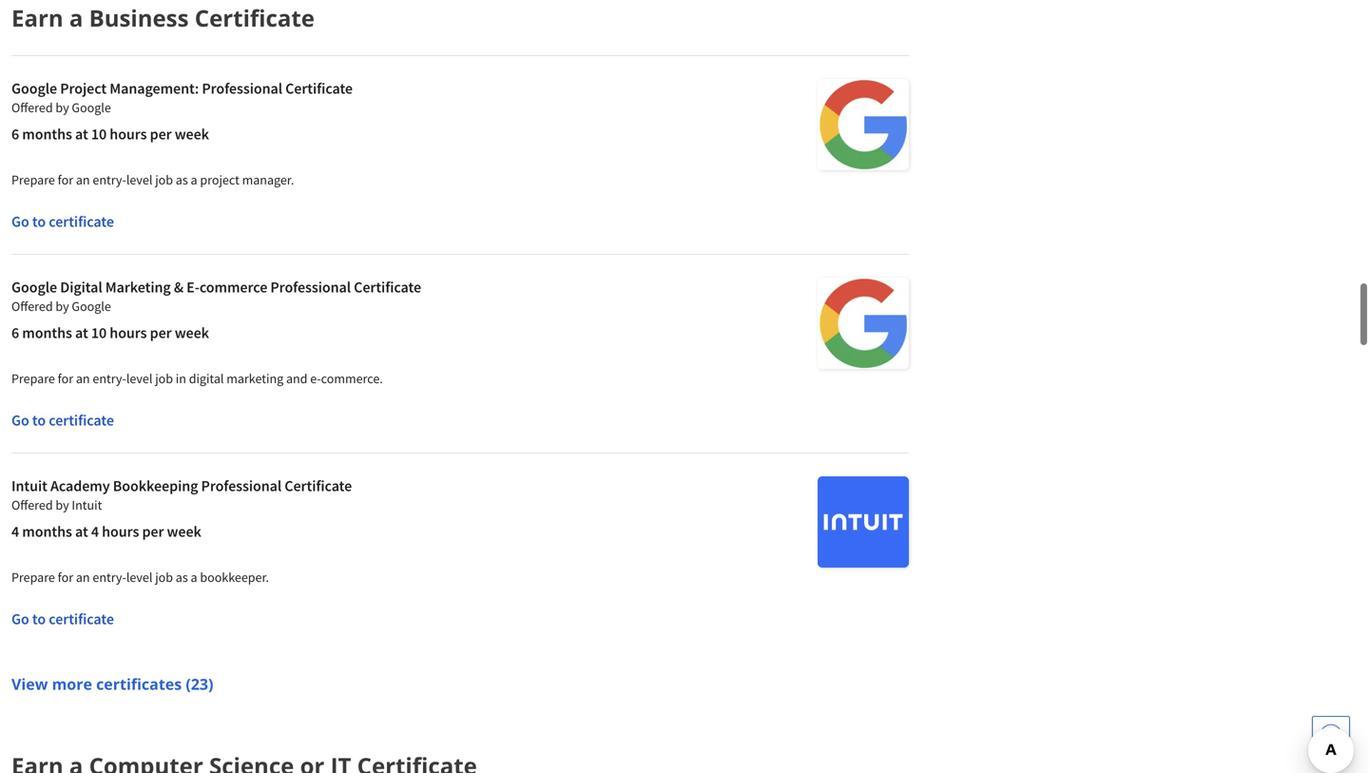 Task type: locate. For each thing, give the bounding box(es) containing it.
1 an from the top
[[76, 171, 90, 188]]

4
[[11, 522, 19, 541], [91, 522, 99, 541]]

2 vertical spatial certificate
[[49, 610, 114, 629]]

professional inside intuit academy bookkeeping professional certificate offered by intuit 4 months at 4 hours per week
[[201, 476, 282, 495]]

1 vertical spatial an
[[76, 370, 90, 387]]

professional right management:
[[202, 79, 282, 98]]

1 months from the top
[[22, 125, 72, 144]]

per inside 'google digital marketing & e-commerce professional certificate offered by google 6 months at 10 hours per week'
[[150, 323, 172, 342]]

2 go to certificate from the top
[[11, 411, 114, 430]]

hours
[[110, 125, 147, 144], [110, 323, 147, 342], [102, 522, 139, 541]]

months down academy
[[22, 522, 72, 541]]

1 go from the top
[[11, 212, 29, 231]]

week up the project
[[175, 125, 209, 144]]

2 offered from the top
[[11, 298, 53, 315]]

by for project
[[56, 99, 69, 116]]

2 vertical spatial professional
[[201, 476, 282, 495]]

months for google
[[22, 125, 72, 144]]

0 vertical spatial 10
[[91, 125, 107, 144]]

week
[[175, 125, 209, 144], [175, 323, 209, 342], [167, 522, 201, 541]]

2 at from the top
[[75, 323, 88, 342]]

0 vertical spatial go to certificate
[[11, 212, 114, 231]]

go to certificate for 4
[[11, 610, 114, 629]]

go to certificate up academy
[[11, 411, 114, 430]]

3 entry- from the top
[[93, 569, 126, 586]]

commerce
[[200, 278, 267, 297]]

2 vertical spatial job
[[155, 569, 173, 586]]

go to certificate up more in the bottom left of the page
[[11, 610, 114, 629]]

2 level from the top
[[126, 370, 153, 387]]

e-
[[310, 370, 321, 387]]

10
[[91, 125, 107, 144], [91, 323, 107, 342]]

0 horizontal spatial 4
[[11, 522, 19, 541]]

1 to from the top
[[32, 212, 46, 231]]

a
[[69, 2, 83, 33], [191, 171, 197, 188], [191, 569, 197, 586]]

2 to from the top
[[32, 411, 46, 430]]

0 vertical spatial hours
[[110, 125, 147, 144]]

certificate
[[195, 2, 315, 33], [285, 79, 353, 98], [354, 278, 421, 297], [285, 476, 352, 495]]

2 vertical spatial level
[[126, 569, 153, 586]]

10 down digital
[[91, 323, 107, 342]]

1 for from the top
[[58, 171, 73, 188]]

google left project
[[11, 79, 57, 98]]

0 vertical spatial at
[[75, 125, 88, 144]]

view
[[11, 674, 48, 694]]

job left bookkeeper.
[[155, 569, 173, 586]]

at down digital
[[75, 323, 88, 342]]

1 vertical spatial go to certificate
[[11, 411, 114, 430]]

help center image
[[1320, 724, 1343, 747]]

academy
[[50, 476, 110, 495]]

3 job from the top
[[155, 569, 173, 586]]

intuit
[[11, 476, 47, 495], [72, 496, 102, 514]]

0 vertical spatial as
[[176, 171, 188, 188]]

at down project
[[75, 125, 88, 144]]

1 by from the top
[[56, 99, 69, 116]]

as for 6 months at 10 hours per week
[[176, 171, 188, 188]]

by inside google project management: professional certificate offered by google 6 months at 10 hours per week
[[56, 99, 69, 116]]

a for bookkeeping
[[191, 569, 197, 586]]

1 6 from the top
[[11, 125, 19, 144]]

by down project
[[56, 99, 69, 116]]

0 vertical spatial to
[[32, 212, 46, 231]]

an
[[76, 171, 90, 188], [76, 370, 90, 387], [76, 569, 90, 586]]

0 vertical spatial offered
[[11, 99, 53, 116]]

intuit academy bookkeeping professional certificate offered by intuit 4 months at 4 hours per week
[[11, 476, 352, 541]]

1 vertical spatial months
[[22, 323, 72, 342]]

6 inside 'google digital marketing & e-commerce professional certificate offered by google 6 months at 10 hours per week'
[[11, 323, 19, 342]]

3 certificate from the top
[[49, 610, 114, 629]]

level left in
[[126, 370, 153, 387]]

3 level from the top
[[126, 569, 153, 586]]

certificate up more in the bottom left of the page
[[49, 610, 114, 629]]

certificate inside google project management: professional certificate offered by google 6 months at 10 hours per week
[[285, 79, 353, 98]]

2 4 from the left
[[91, 522, 99, 541]]

earn a business certificate
[[11, 2, 315, 33]]

level
[[126, 171, 153, 188], [126, 370, 153, 387], [126, 569, 153, 586]]

week down bookkeeping in the bottom left of the page
[[167, 522, 201, 541]]

week inside 'google digital marketing & e-commerce professional certificate offered by google 6 months at 10 hours per week'
[[175, 323, 209, 342]]

offered
[[11, 99, 53, 116], [11, 298, 53, 315], [11, 496, 53, 514]]

1 vertical spatial per
[[150, 323, 172, 342]]

certificate inside intuit academy bookkeeping professional certificate offered by intuit 4 months at 4 hours per week
[[285, 476, 352, 495]]

an down project
[[76, 171, 90, 188]]

2 vertical spatial hours
[[102, 522, 139, 541]]

google image for google project management: professional certificate
[[818, 79, 909, 170]]

2 entry- from the top
[[93, 370, 126, 387]]

2 google image from the top
[[818, 278, 909, 369]]

1 vertical spatial 10
[[91, 323, 107, 342]]

per down management:
[[150, 125, 172, 144]]

1 prepare from the top
[[11, 171, 55, 188]]

level for 10
[[126, 171, 153, 188]]

1 vertical spatial intuit
[[72, 496, 102, 514]]

for down academy
[[58, 569, 73, 586]]

to for 10
[[32, 212, 46, 231]]

for for 10
[[58, 171, 73, 188]]

months down digital
[[22, 323, 72, 342]]

1 go to certificate from the top
[[11, 212, 114, 231]]

months for intuit
[[22, 522, 72, 541]]

certificates
[[96, 674, 182, 694]]

certificate
[[49, 212, 114, 231], [49, 411, 114, 430], [49, 610, 114, 629]]

1 google image from the top
[[818, 79, 909, 170]]

10 inside google project management: professional certificate offered by google 6 months at 10 hours per week
[[91, 125, 107, 144]]

professional right bookkeeping in the bottom left of the page
[[201, 476, 282, 495]]

a right earn
[[69, 2, 83, 33]]

job
[[155, 171, 173, 188], [155, 370, 173, 387], [155, 569, 173, 586]]

professional right the "commerce"
[[270, 278, 351, 297]]

2 certificate from the top
[[49, 411, 114, 430]]

by
[[56, 99, 69, 116], [56, 298, 69, 315], [56, 496, 69, 514]]

a left the project
[[191, 171, 197, 188]]

job for management:
[[155, 171, 173, 188]]

2 vertical spatial months
[[22, 522, 72, 541]]

week inside google project management: professional certificate offered by google 6 months at 10 hours per week
[[175, 125, 209, 144]]

entry-
[[93, 171, 126, 188], [93, 370, 126, 387], [93, 569, 126, 586]]

at inside intuit academy bookkeeping professional certificate offered by intuit 4 months at 4 hours per week
[[75, 522, 88, 541]]

2 vertical spatial for
[[58, 569, 73, 586]]

2 job from the top
[[155, 370, 173, 387]]

certificate up digital
[[49, 212, 114, 231]]

google image
[[818, 79, 909, 170], [818, 278, 909, 369]]

1 vertical spatial hours
[[110, 323, 147, 342]]

as left bookkeeper.
[[176, 569, 188, 586]]

certificate for 10
[[49, 212, 114, 231]]

google
[[11, 79, 57, 98], [72, 99, 111, 116], [11, 278, 57, 297], [72, 298, 111, 315]]

1 at from the top
[[75, 125, 88, 144]]

3 an from the top
[[76, 569, 90, 586]]

0 vertical spatial go
[[11, 212, 29, 231]]

3 prepare from the top
[[11, 569, 55, 586]]

2 vertical spatial go to certificate
[[11, 610, 114, 629]]

3 for from the top
[[58, 569, 73, 586]]

6
[[11, 125, 19, 144], [11, 323, 19, 342]]

1 vertical spatial 6
[[11, 323, 19, 342]]

1 vertical spatial job
[[155, 370, 173, 387]]

1 vertical spatial by
[[56, 298, 69, 315]]

level left the project
[[126, 171, 153, 188]]

by inside intuit academy bookkeeping professional certificate offered by intuit 4 months at 4 hours per week
[[56, 496, 69, 514]]

0 horizontal spatial intuit
[[11, 476, 47, 495]]

2 for from the top
[[58, 370, 73, 387]]

prepare
[[11, 171, 55, 188], [11, 370, 55, 387], [11, 569, 55, 586]]

earn
[[11, 2, 63, 33]]

offered inside google project management: professional certificate offered by google 6 months at 10 hours per week
[[11, 99, 53, 116]]

go for offered
[[11, 411, 29, 430]]

2 10 from the top
[[91, 323, 107, 342]]

2 6 from the top
[[11, 323, 19, 342]]

0 vertical spatial months
[[22, 125, 72, 144]]

1 offered from the top
[[11, 99, 53, 116]]

week for management:
[[175, 125, 209, 144]]

months inside google project management: professional certificate offered by google 6 months at 10 hours per week
[[22, 125, 72, 144]]

0 vertical spatial an
[[76, 171, 90, 188]]

marketing
[[105, 278, 171, 297]]

for down project
[[58, 171, 73, 188]]

0 vertical spatial per
[[150, 125, 172, 144]]

and
[[286, 370, 308, 387]]

level down intuit academy bookkeeping professional certificate offered by intuit 4 months at 4 hours per week
[[126, 569, 153, 586]]

2 vertical spatial at
[[75, 522, 88, 541]]

project
[[200, 171, 239, 188]]

prepare for 6
[[11, 171, 55, 188]]

prepare for 4
[[11, 569, 55, 586]]

0 vertical spatial a
[[69, 2, 83, 33]]

as
[[176, 171, 188, 188], [176, 569, 188, 586]]

3 by from the top
[[56, 496, 69, 514]]

2 vertical spatial by
[[56, 496, 69, 514]]

per down marketing
[[150, 323, 172, 342]]

2 vertical spatial an
[[76, 569, 90, 586]]

hours for management:
[[110, 125, 147, 144]]

go to certificate up digital
[[11, 212, 114, 231]]

per
[[150, 125, 172, 144], [150, 323, 172, 342], [142, 522, 164, 541]]

a left bookkeeper.
[[191, 569, 197, 586]]

hours down marketing
[[110, 323, 147, 342]]

1 as from the top
[[176, 171, 188, 188]]

0 vertical spatial level
[[126, 171, 153, 188]]

week for bookkeeping
[[167, 522, 201, 541]]

10 down project
[[91, 125, 107, 144]]

months
[[22, 125, 72, 144], [22, 323, 72, 342], [22, 522, 72, 541]]

hours inside google project management: professional certificate offered by google 6 months at 10 hours per week
[[110, 125, 147, 144]]

2 vertical spatial offered
[[11, 496, 53, 514]]

per inside google project management: professional certificate offered by google 6 months at 10 hours per week
[[150, 125, 172, 144]]

to
[[32, 212, 46, 231], [32, 411, 46, 430], [32, 610, 46, 629]]

google image for google digital marketing & e-commerce professional certificate
[[818, 278, 909, 369]]

0 vertical spatial week
[[175, 125, 209, 144]]

months inside intuit academy bookkeeping professional certificate offered by intuit 4 months at 4 hours per week
[[22, 522, 72, 541]]

professional for google project management: professional certificate
[[202, 79, 282, 98]]

0 vertical spatial job
[[155, 171, 173, 188]]

1 horizontal spatial 4
[[91, 522, 99, 541]]

intuit left academy
[[11, 476, 47, 495]]

3 to from the top
[[32, 610, 46, 629]]

go for 4
[[11, 610, 29, 629]]

1 vertical spatial entry-
[[93, 370, 126, 387]]

job left the project
[[155, 171, 173, 188]]

1 level from the top
[[126, 171, 153, 188]]

as for 4 months at 4 hours per week
[[176, 569, 188, 586]]

marketing
[[227, 370, 284, 387]]

week down e-
[[175, 323, 209, 342]]

1 vertical spatial week
[[175, 323, 209, 342]]

1 vertical spatial professional
[[270, 278, 351, 297]]

3 at from the top
[[75, 522, 88, 541]]

2 go from the top
[[11, 411, 29, 430]]

2 as from the top
[[176, 569, 188, 586]]

hours up prepare for an entry-level job as a bookkeeper.
[[102, 522, 139, 541]]

2 vertical spatial to
[[32, 610, 46, 629]]

2 an from the top
[[76, 370, 90, 387]]

an for 10
[[76, 171, 90, 188]]

1 vertical spatial offered
[[11, 298, 53, 315]]

1 certificate from the top
[[49, 212, 114, 231]]

go to certificate for 6
[[11, 411, 114, 430]]

as left the project
[[176, 171, 188, 188]]

professional
[[202, 79, 282, 98], [270, 278, 351, 297], [201, 476, 282, 495]]

an down academy
[[76, 569, 90, 586]]

0 vertical spatial certificate
[[49, 212, 114, 231]]

1 job from the top
[[155, 171, 173, 188]]

at for project
[[75, 125, 88, 144]]

1 vertical spatial to
[[32, 411, 46, 430]]

manager.
[[242, 171, 294, 188]]

at down academy
[[75, 522, 88, 541]]

0 vertical spatial entry-
[[93, 171, 126, 188]]

certificate up academy
[[49, 411, 114, 430]]

professional inside google project management: professional certificate offered by google 6 months at 10 hours per week
[[202, 79, 282, 98]]

months down project
[[22, 125, 72, 144]]

3 go from the top
[[11, 610, 29, 629]]

job left in
[[155, 370, 173, 387]]

1 entry- from the top
[[93, 171, 126, 188]]

3 months from the top
[[22, 522, 72, 541]]

at for academy
[[75, 522, 88, 541]]

hours up prepare for an entry-level job as a project manager.
[[110, 125, 147, 144]]

hours inside 'google digital marketing & e-commerce professional certificate offered by google 6 months at 10 hours per week'
[[110, 323, 147, 342]]

intuit down academy
[[72, 496, 102, 514]]

1 vertical spatial level
[[126, 370, 153, 387]]

view more certificates (23) link
[[11, 674, 213, 694]]

by inside 'google digital marketing & e-commerce professional certificate offered by google 6 months at 10 hours per week'
[[56, 298, 69, 315]]

professional for intuit academy bookkeeping professional certificate
[[201, 476, 282, 495]]

by down digital
[[56, 298, 69, 315]]

for for 4
[[58, 569, 73, 586]]

0 vertical spatial by
[[56, 99, 69, 116]]

2 months from the top
[[22, 323, 72, 342]]

1 vertical spatial certificate
[[49, 411, 114, 430]]

at inside google project management: professional certificate offered by google 6 months at 10 hours per week
[[75, 125, 88, 144]]

per down bookkeeping in the bottom left of the page
[[142, 522, 164, 541]]

2 prepare from the top
[[11, 370, 55, 387]]

certificate inside 'google digital marketing & e-commerce professional certificate offered by google 6 months at 10 hours per week'
[[354, 278, 421, 297]]

2 vertical spatial go
[[11, 610, 29, 629]]

2 vertical spatial per
[[142, 522, 164, 541]]

0 vertical spatial for
[[58, 171, 73, 188]]

0 vertical spatial intuit
[[11, 476, 47, 495]]

go
[[11, 212, 29, 231], [11, 411, 29, 430], [11, 610, 29, 629]]

0 vertical spatial prepare
[[11, 171, 55, 188]]

business
[[89, 2, 189, 33]]

2 vertical spatial entry-
[[93, 569, 126, 586]]

for
[[58, 171, 73, 188], [58, 370, 73, 387], [58, 569, 73, 586]]

an down digital
[[76, 370, 90, 387]]

1 vertical spatial prepare
[[11, 370, 55, 387]]

go to certificate
[[11, 212, 114, 231], [11, 411, 114, 430], [11, 610, 114, 629]]

a for management:
[[191, 171, 197, 188]]

for down digital
[[58, 370, 73, 387]]

week inside intuit academy bookkeeping professional certificate offered by intuit 4 months at 4 hours per week
[[167, 522, 201, 541]]

hours inside intuit academy bookkeeping professional certificate offered by intuit 4 months at 4 hours per week
[[102, 522, 139, 541]]

by down academy
[[56, 496, 69, 514]]

1 vertical spatial at
[[75, 323, 88, 342]]

1 vertical spatial for
[[58, 370, 73, 387]]

2 vertical spatial week
[[167, 522, 201, 541]]

offered for google
[[11, 99, 53, 116]]

2 by from the top
[[56, 298, 69, 315]]

1 vertical spatial google image
[[818, 278, 909, 369]]

0 vertical spatial google image
[[818, 79, 909, 170]]

1 vertical spatial as
[[176, 569, 188, 586]]

per inside intuit academy bookkeeping professional certificate offered by intuit 4 months at 4 hours per week
[[142, 522, 164, 541]]

1 10 from the top
[[91, 125, 107, 144]]

at
[[75, 125, 88, 144], [75, 323, 88, 342], [75, 522, 88, 541]]

2 vertical spatial prepare
[[11, 569, 55, 586]]

1 vertical spatial go
[[11, 411, 29, 430]]

0 vertical spatial professional
[[202, 79, 282, 98]]

0 vertical spatial 6
[[11, 125, 19, 144]]

2 vertical spatial a
[[191, 569, 197, 586]]

1 vertical spatial a
[[191, 171, 197, 188]]

per for bookkeeping
[[142, 522, 164, 541]]

3 go to certificate from the top
[[11, 610, 114, 629]]

e-
[[187, 278, 200, 297]]

offered inside intuit academy bookkeeping professional certificate offered by intuit 4 months at 4 hours per week
[[11, 496, 53, 514]]

3 offered from the top
[[11, 496, 53, 514]]



Task type: vqa. For each thing, say whether or not it's contained in the screenshot.


Task type: describe. For each thing, give the bounding box(es) containing it.
prepare for offered
[[11, 370, 55, 387]]

per for management:
[[150, 125, 172, 144]]

(23)
[[186, 674, 213, 694]]

level for 6
[[126, 370, 153, 387]]

project
[[60, 79, 107, 98]]

management:
[[110, 79, 199, 98]]

view more certificates (23)
[[11, 674, 213, 694]]

for for 6
[[58, 370, 73, 387]]

professional inside 'google digital marketing & e-commerce professional certificate offered by google 6 months at 10 hours per week'
[[270, 278, 351, 297]]

6 inside google project management: professional certificate offered by google 6 months at 10 hours per week
[[11, 125, 19, 144]]

to for 4
[[32, 610, 46, 629]]

offered for intuit
[[11, 496, 53, 514]]

commerce.
[[321, 370, 383, 387]]

10 inside 'google digital marketing & e-commerce professional certificate offered by google 6 months at 10 hours per week'
[[91, 323, 107, 342]]

digital
[[189, 370, 224, 387]]

job for marketing
[[155, 370, 173, 387]]

at inside 'google digital marketing & e-commerce professional certificate offered by google 6 months at 10 hours per week'
[[75, 323, 88, 342]]

more
[[52, 674, 92, 694]]

go to certificate for 10
[[11, 212, 114, 231]]

&
[[174, 278, 184, 297]]

1 horizontal spatial intuit
[[72, 496, 102, 514]]

google digital marketing & e-commerce professional certificate offered by google 6 months at 10 hours per week
[[11, 278, 421, 342]]

in
[[176, 370, 186, 387]]

google down project
[[72, 99, 111, 116]]

google down digital
[[72, 298, 111, 315]]

prepare for an entry-level job in digital marketing and e-commerce.
[[11, 370, 383, 387]]

to for 6
[[32, 411, 46, 430]]

intuit image
[[818, 476, 909, 568]]

job for bookkeeping
[[155, 569, 173, 586]]

entry- for 4
[[93, 569, 126, 586]]

offered inside 'google digital marketing & e-commerce professional certificate offered by google 6 months at 10 hours per week'
[[11, 298, 53, 315]]

entry- for 10
[[93, 171, 126, 188]]

an for 6
[[76, 370, 90, 387]]

hours for bookkeeping
[[102, 522, 139, 541]]

bookkeeping
[[113, 476, 198, 495]]

go for 6
[[11, 212, 29, 231]]

google left digital
[[11, 278, 57, 297]]

level for 4
[[126, 569, 153, 586]]

entry- for 6
[[93, 370, 126, 387]]

google project management: professional certificate offered by google 6 months at 10 hours per week
[[11, 79, 353, 144]]

by for academy
[[56, 496, 69, 514]]

certificate for 4
[[49, 610, 114, 629]]

1 4 from the left
[[11, 522, 19, 541]]

prepare for an entry-level job as a bookkeeper.
[[11, 569, 269, 586]]

digital
[[60, 278, 102, 297]]

an for 4
[[76, 569, 90, 586]]

certificate for 6
[[49, 411, 114, 430]]

bookkeeper.
[[200, 569, 269, 586]]

months inside 'google digital marketing & e-commerce professional certificate offered by google 6 months at 10 hours per week'
[[22, 323, 72, 342]]

prepare for an entry-level job as a project manager.
[[11, 171, 294, 188]]



